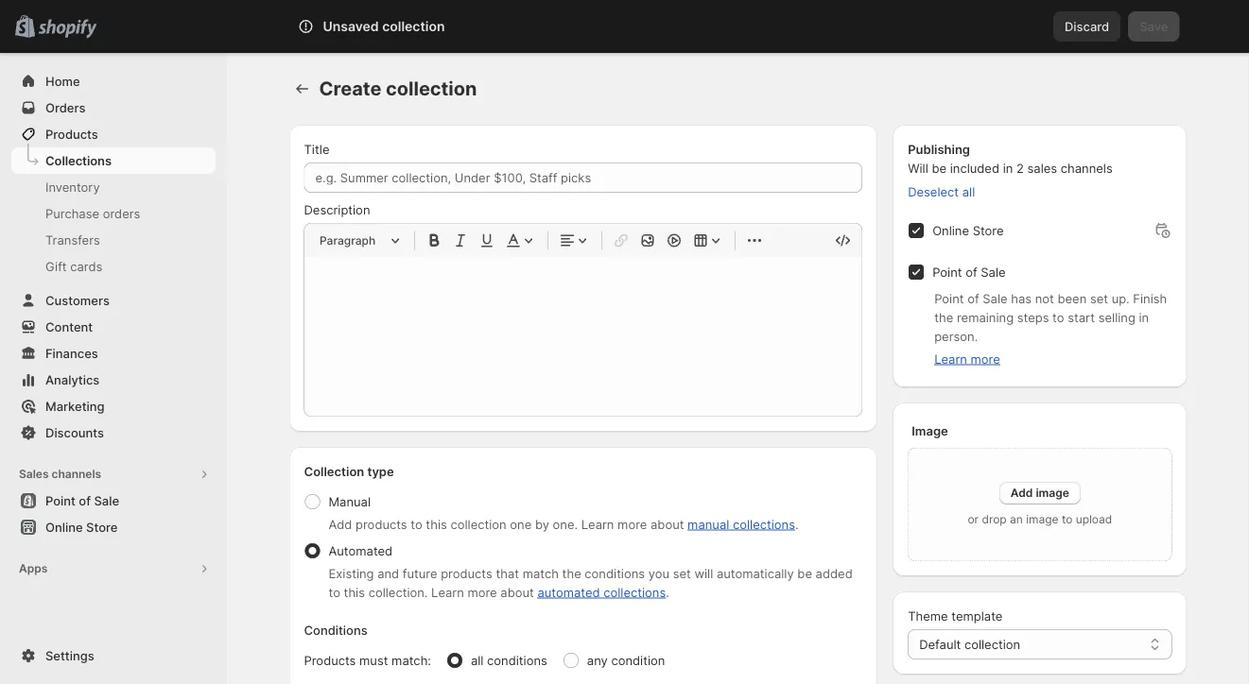 Task type: locate. For each thing, give the bounding box(es) containing it.
collection left one
[[451, 517, 507, 532]]

products up automated in the bottom left of the page
[[356, 517, 407, 532]]

learn down future
[[431, 585, 464, 600]]

content
[[45, 320, 93, 334]]

learn inside existing and future products that match the conditions you set will automatically be added to this collection. learn more about
[[431, 585, 464, 600]]

add down manual
[[329, 517, 352, 532]]

online down the deselect all button
[[932, 223, 969, 238]]

0 vertical spatial online
[[932, 223, 969, 238]]

1 horizontal spatial all
[[962, 184, 975, 199]]

image
[[912, 424, 948, 438]]

products down conditions
[[304, 653, 356, 668]]

search
[[381, 19, 421, 34]]

collections down you
[[604, 585, 666, 600]]

to
[[1053, 310, 1064, 325], [1062, 513, 1073, 527], [411, 517, 422, 532], [329, 585, 340, 600]]

1 vertical spatial of
[[967, 291, 979, 306]]

image up or drop an image to upload
[[1036, 486, 1069, 500]]

and
[[377, 566, 399, 581]]

0 horizontal spatial channels
[[52, 468, 101, 481]]

point of sale has not been set up. finish the remaining steps to start selling in person. learn more
[[934, 291, 1167, 366]]

1 horizontal spatial conditions
[[585, 566, 645, 581]]

condition
[[611, 653, 665, 668]]

conditions
[[304, 623, 368, 638]]

save
[[1140, 19, 1168, 34]]

1 vertical spatial online
[[45, 520, 83, 535]]

0 vertical spatial in
[[1003, 161, 1013, 175]]

this down existing
[[344, 585, 365, 600]]

about
[[651, 517, 684, 532], [500, 585, 534, 600]]

1 vertical spatial add
[[329, 517, 352, 532]]

.
[[795, 517, 799, 532], [666, 585, 669, 600]]

online store down the deselect all button
[[932, 223, 1004, 238]]

learn for set
[[431, 585, 464, 600]]

online
[[932, 223, 969, 238], [45, 520, 83, 535]]

0 vertical spatial the
[[934, 310, 953, 325]]

0 horizontal spatial point of sale
[[45, 494, 119, 508]]

finish
[[1133, 291, 1167, 306]]

store down the deselect all button
[[973, 223, 1004, 238]]

description
[[304, 202, 370, 217]]

1 vertical spatial store
[[86, 520, 118, 535]]

in
[[1003, 161, 1013, 175], [1139, 310, 1149, 325]]

gift
[[45, 259, 67, 274]]

0 vertical spatial store
[[973, 223, 1004, 238]]

1 vertical spatial channels
[[52, 468, 101, 481]]

. down you
[[666, 585, 669, 600]]

0 horizontal spatial learn
[[431, 585, 464, 600]]

create collection
[[319, 77, 477, 100]]

online store link
[[11, 514, 216, 541]]

0 horizontal spatial conditions
[[487, 653, 547, 668]]

1 vertical spatial sale
[[983, 291, 1008, 306]]

0 vertical spatial this
[[426, 517, 447, 532]]

2 vertical spatial point
[[45, 494, 76, 508]]

. right manual at the bottom of the page
[[795, 517, 799, 532]]

all
[[962, 184, 975, 199], [471, 653, 484, 668]]

0 vertical spatial products
[[356, 517, 407, 532]]

0 horizontal spatial online store
[[45, 520, 118, 535]]

collections
[[733, 517, 795, 532], [604, 585, 666, 600]]

been
[[1058, 291, 1087, 306]]

more for the
[[971, 352, 1000, 366]]

0 horizontal spatial online
[[45, 520, 83, 535]]

0 horizontal spatial this
[[344, 585, 365, 600]]

1 vertical spatial learn
[[581, 517, 614, 532]]

products down orders
[[45, 127, 98, 141]]

0 vertical spatial more
[[971, 352, 1000, 366]]

the up the person.
[[934, 310, 953, 325]]

1 vertical spatial .
[[666, 585, 669, 600]]

or
[[968, 513, 979, 527]]

learn right one.
[[581, 517, 614, 532]]

online store down point of sale button
[[45, 520, 118, 535]]

store
[[973, 223, 1004, 238], [86, 520, 118, 535]]

1 vertical spatial point of sale
[[45, 494, 119, 508]]

set
[[1090, 291, 1108, 306], [673, 566, 691, 581]]

1 vertical spatial point
[[934, 291, 964, 306]]

1 vertical spatial collections
[[604, 585, 666, 600]]

conditions up automated collections . at the bottom
[[585, 566, 645, 581]]

collections
[[45, 153, 112, 168]]

conditions left any
[[487, 653, 547, 668]]

0 horizontal spatial more
[[467, 585, 497, 600]]

to inside the point of sale has not been set up. finish the remaining steps to start selling in person. learn more
[[1053, 310, 1064, 325]]

1 horizontal spatial products
[[441, 566, 492, 581]]

apps button
[[11, 556, 216, 582]]

1 horizontal spatial set
[[1090, 291, 1108, 306]]

apps
[[19, 562, 48, 576]]

channels down discounts
[[52, 468, 101, 481]]

0 vertical spatial about
[[651, 517, 684, 532]]

0 vertical spatial learn
[[934, 352, 967, 366]]

one.
[[553, 517, 578, 532]]

about down that
[[500, 585, 534, 600]]

0 vertical spatial point of sale
[[932, 265, 1006, 279]]

more inside existing and future products that match the conditions you set will automatically be added to this collection. learn more about
[[467, 585, 497, 600]]

1 horizontal spatial in
[[1139, 310, 1149, 325]]

point up remaining
[[932, 265, 962, 279]]

future
[[403, 566, 437, 581]]

content link
[[11, 314, 216, 340]]

2 vertical spatial learn
[[431, 585, 464, 600]]

products
[[356, 517, 407, 532], [441, 566, 492, 581]]

the
[[934, 310, 953, 325], [562, 566, 581, 581]]

paragraph button
[[312, 229, 407, 252]]

0 vertical spatial conditions
[[585, 566, 645, 581]]

gift cards
[[45, 259, 102, 274]]

1 horizontal spatial collections
[[733, 517, 795, 532]]

online up the apps
[[45, 520, 83, 535]]

sale inside 'link'
[[94, 494, 119, 508]]

0 vertical spatial online store
[[932, 223, 1004, 238]]

point of sale down sales channels
[[45, 494, 119, 508]]

of inside 'link'
[[79, 494, 91, 508]]

1 horizontal spatial the
[[934, 310, 953, 325]]

1 vertical spatial all
[[471, 653, 484, 668]]

1 vertical spatial set
[[673, 566, 691, 581]]

discounts link
[[11, 420, 216, 446]]

point of sale up remaining
[[932, 265, 1006, 279]]

0 horizontal spatial products
[[45, 127, 98, 141]]

must
[[359, 653, 388, 668]]

cards
[[70, 259, 102, 274]]

more inside the point of sale has not been set up. finish the remaining steps to start selling in person. learn more
[[971, 352, 1000, 366]]

add
[[1011, 486, 1033, 500], [329, 517, 352, 532]]

inventory link
[[11, 174, 216, 200]]

collection.
[[368, 585, 428, 600]]

be inside existing and future products that match the conditions you set will automatically be added to this collection. learn more about
[[797, 566, 812, 581]]

online inside "button"
[[45, 520, 83, 535]]

the up automated
[[562, 566, 581, 581]]

1 vertical spatial products
[[304, 653, 356, 668]]

point of sale inside 'link'
[[45, 494, 119, 508]]

in left 2
[[1003, 161, 1013, 175]]

theme
[[908, 609, 948, 624]]

2 vertical spatial sale
[[94, 494, 119, 508]]

be left added
[[797, 566, 812, 581]]

1 horizontal spatial products
[[304, 653, 356, 668]]

point
[[932, 265, 962, 279], [934, 291, 964, 306], [45, 494, 76, 508]]

customers
[[45, 293, 110, 308]]

automated
[[329, 544, 393, 558]]

about left manual at the bottom of the page
[[651, 517, 684, 532]]

1 vertical spatial products
[[441, 566, 492, 581]]

products link
[[11, 121, 216, 148]]

0 vertical spatial products
[[45, 127, 98, 141]]

more down that
[[467, 585, 497, 600]]

in inside the point of sale has not been set up. finish the remaining steps to start selling in person. learn more
[[1139, 310, 1149, 325]]

1 horizontal spatial add
[[1011, 486, 1033, 500]]

drop
[[982, 513, 1007, 527]]

set left up. on the right of the page
[[1090, 291, 1108, 306]]

default
[[919, 637, 961, 652]]

discounts
[[45, 426, 104, 440]]

all down included
[[962, 184, 975, 199]]

to left start
[[1053, 310, 1064, 325]]

channels right sales
[[1061, 161, 1113, 175]]

be
[[932, 161, 947, 175], [797, 566, 812, 581]]

1 vertical spatial in
[[1139, 310, 1149, 325]]

1 horizontal spatial learn
[[581, 517, 614, 532]]

finances link
[[11, 340, 216, 367]]

2 horizontal spatial more
[[971, 352, 1000, 366]]

1 horizontal spatial channels
[[1061, 161, 1113, 175]]

collection
[[382, 18, 445, 35], [386, 77, 477, 100], [451, 517, 507, 532], [964, 637, 1020, 652]]

settings link
[[11, 643, 216, 669]]

this
[[426, 517, 447, 532], [344, 585, 365, 600]]

collection down template
[[964, 637, 1020, 652]]

0 vertical spatial set
[[1090, 291, 1108, 306]]

more down the person.
[[971, 352, 1000, 366]]

gift cards link
[[11, 253, 216, 280]]

1 horizontal spatial online
[[932, 223, 969, 238]]

to down existing
[[329, 585, 340, 600]]

collection right unsaved
[[382, 18, 445, 35]]

0 vertical spatial add
[[1011, 486, 1033, 500]]

0 horizontal spatial about
[[500, 585, 534, 600]]

1 vertical spatial this
[[344, 585, 365, 600]]

transfers
[[45, 233, 100, 247]]

store down point of sale button
[[86, 520, 118, 535]]

publishing
[[908, 142, 970, 156]]

learn
[[934, 352, 967, 366], [581, 517, 614, 532], [431, 585, 464, 600]]

marketing link
[[11, 393, 216, 420]]

point up the person.
[[934, 291, 964, 306]]

1 horizontal spatial more
[[618, 517, 647, 532]]

to up future
[[411, 517, 422, 532]]

sale
[[981, 265, 1006, 279], [983, 291, 1008, 306], [94, 494, 119, 508]]

sales channels button
[[11, 461, 216, 488]]

in down finish
[[1139, 310, 1149, 325]]

will
[[694, 566, 713, 581]]

0 horizontal spatial be
[[797, 566, 812, 581]]

products left that
[[441, 566, 492, 581]]

1 vertical spatial about
[[500, 585, 534, 600]]

0 vertical spatial point
[[932, 265, 962, 279]]

conditions
[[585, 566, 645, 581], [487, 653, 547, 668]]

0 vertical spatial of
[[966, 265, 977, 279]]

point down sales channels
[[45, 494, 76, 508]]

collection down search
[[386, 77, 477, 100]]

existing and future products that match the conditions you set will automatically be added to this collection. learn more about
[[329, 566, 853, 600]]

0 vertical spatial .
[[795, 517, 799, 532]]

set left will
[[673, 566, 691, 581]]

0 vertical spatial all
[[962, 184, 975, 199]]

2 horizontal spatial learn
[[934, 352, 967, 366]]

learn inside the point of sale has not been set up. finish the remaining steps to start selling in person. learn more
[[934, 352, 967, 366]]

2 vertical spatial more
[[467, 585, 497, 600]]

person.
[[934, 329, 978, 344]]

this up future
[[426, 517, 447, 532]]

home
[[45, 74, 80, 88]]

will
[[908, 161, 928, 175]]

has
[[1011, 291, 1032, 306]]

0 horizontal spatial add
[[329, 517, 352, 532]]

publishing will be included in 2 sales channels
[[908, 142, 1113, 175]]

add for add products to this collection one by one. learn more about manual collections .
[[329, 517, 352, 532]]

0 vertical spatial channels
[[1061, 161, 1113, 175]]

all right match:
[[471, 653, 484, 668]]

learn down the person.
[[934, 352, 967, 366]]

be down publishing
[[932, 161, 947, 175]]

1 vertical spatial be
[[797, 566, 812, 581]]

collections up the automatically
[[733, 517, 795, 532]]

0 horizontal spatial store
[[86, 520, 118, 535]]

0 horizontal spatial in
[[1003, 161, 1013, 175]]

0 vertical spatial be
[[932, 161, 947, 175]]

to inside existing and future products that match the conditions you set will automatically be added to this collection. learn more about
[[329, 585, 340, 600]]

1 horizontal spatial be
[[932, 161, 947, 175]]

deselect all button
[[897, 179, 986, 205]]

0 horizontal spatial set
[[673, 566, 691, 581]]

marketing
[[45, 399, 104, 414]]

0 horizontal spatial the
[[562, 566, 581, 581]]

point of sale
[[932, 265, 1006, 279], [45, 494, 119, 508]]

of
[[966, 265, 977, 279], [967, 291, 979, 306], [79, 494, 91, 508]]

collections link
[[11, 148, 216, 174]]

image right an at right bottom
[[1026, 513, 1059, 527]]

add up an at right bottom
[[1011, 486, 1033, 500]]

1 vertical spatial the
[[562, 566, 581, 581]]

steps
[[1017, 310, 1049, 325]]

set inside existing and future products that match the conditions you set will automatically be added to this collection. learn more about
[[673, 566, 691, 581]]

2 vertical spatial of
[[79, 494, 91, 508]]

1 vertical spatial online store
[[45, 520, 118, 535]]

more right one.
[[618, 517, 647, 532]]



Task type: describe. For each thing, give the bounding box(es) containing it.
1 horizontal spatial online store
[[932, 223, 1004, 238]]

point of sale button
[[0, 488, 227, 514]]

of inside the point of sale has not been set up. finish the remaining steps to start selling in person. learn more
[[967, 291, 979, 306]]

the inside existing and future products that match the conditions you set will automatically be added to this collection. learn more about
[[562, 566, 581, 581]]

deselect all
[[908, 184, 975, 199]]

all conditions
[[471, 653, 547, 668]]

set inside the point of sale has not been set up. finish the remaining steps to start selling in person. learn more
[[1090, 291, 1108, 306]]

products for products must match:
[[304, 653, 356, 668]]

collection
[[304, 464, 364, 479]]

1 horizontal spatial .
[[795, 517, 799, 532]]

remaining
[[957, 310, 1014, 325]]

purchase orders link
[[11, 200, 216, 227]]

manual
[[329, 495, 371, 509]]

selling
[[1098, 310, 1136, 325]]

point inside the point of sale has not been set up. finish the remaining steps to start selling in person. learn more
[[934, 291, 964, 306]]

an
[[1010, 513, 1023, 527]]

match
[[523, 566, 559, 581]]

added
[[816, 566, 853, 581]]

1 horizontal spatial about
[[651, 517, 684, 532]]

online store button
[[0, 514, 227, 541]]

existing
[[329, 566, 374, 581]]

0 vertical spatial image
[[1036, 486, 1069, 500]]

inventory
[[45, 180, 100, 194]]

up.
[[1112, 291, 1130, 306]]

sales
[[1027, 161, 1057, 175]]

1 vertical spatial image
[[1026, 513, 1059, 527]]

point of sale link
[[11, 488, 216, 514]]

channels inside 'sales channels' button
[[52, 468, 101, 481]]

included
[[950, 161, 999, 175]]

the inside the point of sale has not been set up. finish the remaining steps to start selling in person. learn more
[[934, 310, 953, 325]]

0 horizontal spatial all
[[471, 653, 484, 668]]

1 horizontal spatial store
[[973, 223, 1004, 238]]

1 vertical spatial more
[[618, 517, 647, 532]]

sales channels
[[19, 468, 101, 481]]

unsaved collection
[[323, 18, 445, 35]]

0 vertical spatial collections
[[733, 517, 795, 532]]

discard
[[1065, 19, 1109, 34]]

settings
[[45, 649, 94, 663]]

sale inside the point of sale has not been set up. finish the remaining steps to start selling in person. learn more
[[983, 291, 1008, 306]]

purchase
[[45, 206, 99, 221]]

default collection
[[919, 637, 1020, 652]]

conditions inside existing and future products that match the conditions you set will automatically be added to this collection. learn more about
[[585, 566, 645, 581]]

shopify image
[[38, 19, 97, 38]]

2
[[1016, 161, 1024, 175]]

0 vertical spatial sale
[[981, 265, 1006, 279]]

this inside existing and future products that match the conditions you set will automatically be added to this collection. learn more about
[[344, 585, 365, 600]]

analytics link
[[11, 367, 216, 393]]

automated
[[537, 585, 600, 600]]

0 horizontal spatial collections
[[604, 585, 666, 600]]

purchase orders
[[45, 206, 140, 221]]

add for add image
[[1011, 486, 1033, 500]]

collection for unsaved collection
[[382, 18, 445, 35]]

online store inside "button"
[[45, 520, 118, 535]]

1 horizontal spatial point of sale
[[932, 265, 1006, 279]]

analytics
[[45, 373, 100, 387]]

customers link
[[11, 287, 216, 314]]

start
[[1068, 310, 1095, 325]]

store inside "button"
[[86, 520, 118, 535]]

manual collections link
[[688, 517, 795, 532]]

any condition
[[587, 653, 665, 668]]

one
[[510, 517, 532, 532]]

products must match:
[[304, 653, 431, 668]]

collection for default collection
[[964, 637, 1020, 652]]

orders
[[103, 206, 140, 221]]

not
[[1035, 291, 1054, 306]]

discard button
[[1053, 11, 1121, 42]]

orders link
[[11, 95, 216, 121]]

collection for create collection
[[386, 77, 477, 100]]

in inside 'publishing will be included in 2 sales channels'
[[1003, 161, 1013, 175]]

channels inside 'publishing will be included in 2 sales channels'
[[1061, 161, 1113, 175]]

by
[[535, 517, 549, 532]]

type
[[367, 464, 394, 479]]

to left the 'upload' in the bottom right of the page
[[1062, 513, 1073, 527]]

automated collections link
[[537, 585, 666, 600]]

collection type
[[304, 464, 394, 479]]

products for products
[[45, 127, 98, 141]]

Title text field
[[304, 163, 863, 193]]

0 horizontal spatial .
[[666, 585, 669, 600]]

all inside button
[[962, 184, 975, 199]]

save button
[[1128, 11, 1180, 42]]

1 horizontal spatial this
[[426, 517, 447, 532]]

about inside existing and future products that match the conditions you set will automatically be added to this collection. learn more about
[[500, 585, 534, 600]]

theme template
[[908, 609, 1003, 624]]

add products to this collection one by one. learn more about manual collections .
[[329, 517, 799, 532]]

you
[[648, 566, 670, 581]]

deselect
[[908, 184, 959, 199]]

automated collections .
[[537, 585, 669, 600]]

0 horizontal spatial products
[[356, 517, 407, 532]]

home link
[[11, 68, 216, 95]]

automatically
[[717, 566, 794, 581]]

learn more link
[[934, 352, 1000, 366]]

template
[[952, 609, 1003, 624]]

title
[[304, 142, 329, 156]]

upload
[[1076, 513, 1112, 527]]

search button
[[350, 11, 899, 42]]

products inside existing and future products that match the conditions you set will automatically be added to this collection. learn more about
[[441, 566, 492, 581]]

match:
[[392, 653, 431, 668]]

be inside 'publishing will be included in 2 sales channels'
[[932, 161, 947, 175]]

learn for the
[[934, 352, 967, 366]]

point inside 'link'
[[45, 494, 76, 508]]

1 vertical spatial conditions
[[487, 653, 547, 668]]

orders
[[45, 100, 86, 115]]

add image
[[1011, 486, 1069, 500]]

or drop an image to upload
[[968, 513, 1112, 527]]

more for set
[[467, 585, 497, 600]]

transfers link
[[11, 227, 216, 253]]

manual
[[688, 517, 729, 532]]



Task type: vqa. For each thing, say whether or not it's contained in the screenshot.
Theme
yes



